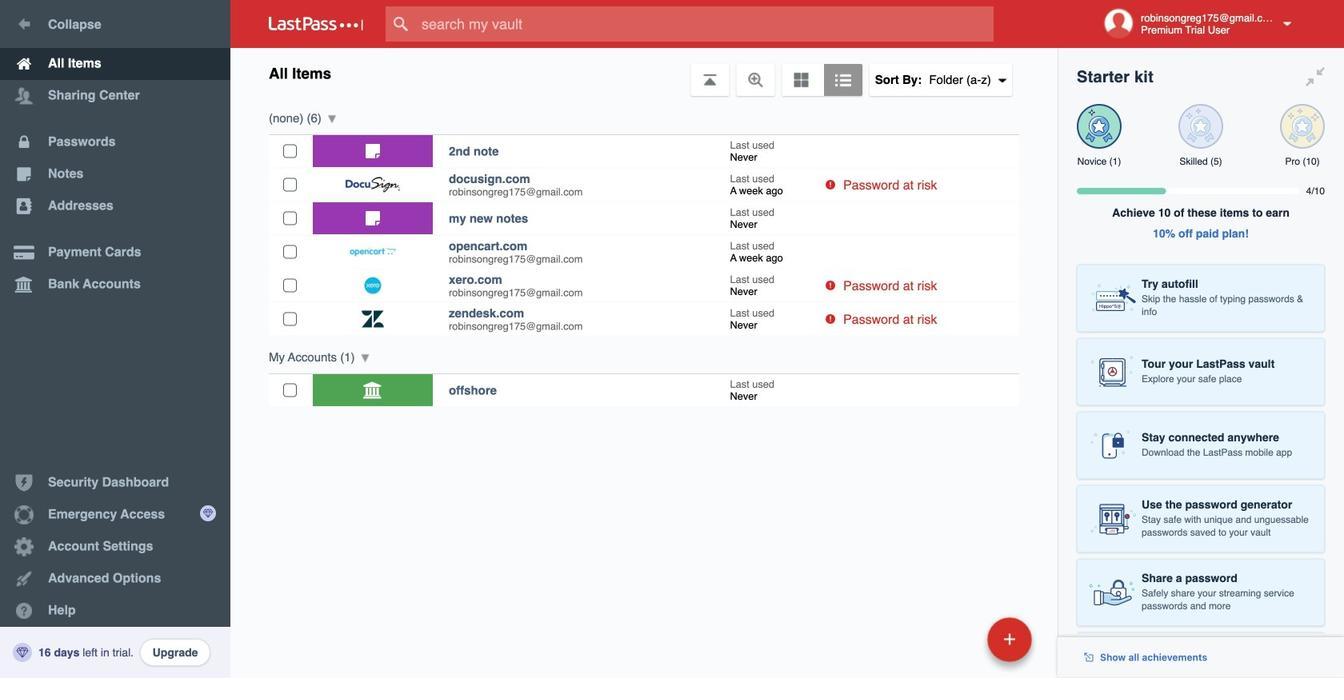 Task type: vqa. For each thing, say whether or not it's contained in the screenshot.
Search search box
yes



Task type: locate. For each thing, give the bounding box(es) containing it.
lastpass image
[[269, 17, 363, 31]]

main navigation navigation
[[0, 0, 231, 679]]

search my vault text field
[[386, 6, 1026, 42]]



Task type: describe. For each thing, give the bounding box(es) containing it.
vault options navigation
[[231, 48, 1058, 96]]

new item element
[[878, 617, 1038, 663]]

new item navigation
[[878, 613, 1042, 679]]

Search search field
[[386, 6, 1026, 42]]



